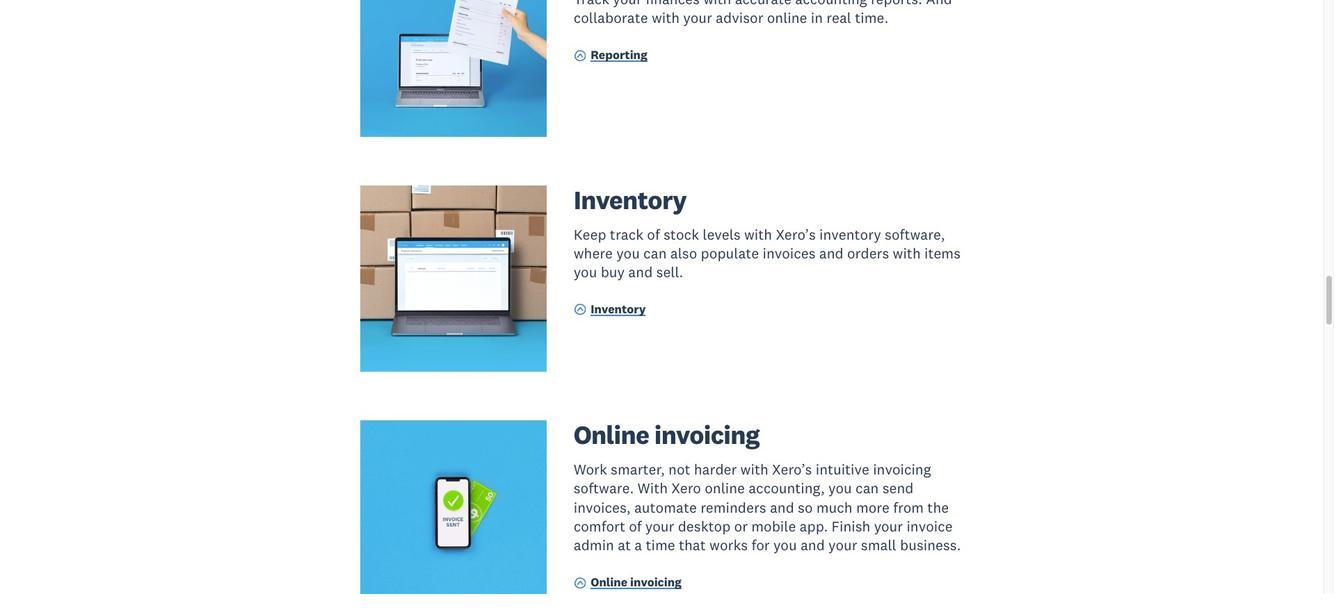 Task type: locate. For each thing, give the bounding box(es) containing it.
admin
[[574, 536, 614, 555]]

online inside track your finances with accurate accounting reports. and collaborate with your advisor online in real time.
[[767, 9, 807, 27]]

time
[[646, 536, 675, 555]]

reporting
[[591, 47, 647, 63]]

online invoicing inside online invoicing button
[[591, 575, 682, 591]]

much
[[816, 498, 853, 517]]

online invoicing down a
[[591, 575, 682, 591]]

more
[[856, 498, 890, 517]]

1 vertical spatial online
[[705, 479, 745, 498]]

and down app.
[[800, 536, 825, 555]]

1 vertical spatial can
[[856, 479, 879, 498]]

buy
[[601, 263, 625, 282]]

invoicing down time
[[630, 575, 682, 591]]

of
[[647, 225, 660, 244], [629, 517, 642, 536]]

time.
[[855, 9, 888, 27]]

online invoicing button
[[574, 575, 682, 594]]

so
[[798, 498, 813, 517]]

online
[[767, 9, 807, 27], [705, 479, 745, 498]]

invoicing up send
[[873, 461, 931, 479]]

inventory
[[819, 225, 881, 244]]

can up 'more'
[[856, 479, 879, 498]]

invoicing inside 'work smarter, not harder with xero's intuitive invoicing software. with xero online accounting, you can send invoices, automate reminders and so much more from the comfort of your desktop or mobile app. finish your invoice admin at a time that works for you and your small business.'
[[873, 461, 931, 479]]

works
[[709, 536, 748, 555]]

your
[[613, 0, 642, 8], [683, 9, 712, 27], [645, 517, 674, 536], [874, 517, 903, 536], [828, 536, 857, 555]]

online
[[574, 419, 649, 451], [591, 575, 627, 591]]

inventory up track
[[574, 183, 687, 216]]

1 vertical spatial invoicing
[[873, 461, 931, 479]]

inventory
[[574, 183, 687, 216], [591, 302, 646, 317]]

reports.
[[871, 0, 922, 8]]

and
[[819, 244, 844, 263], [628, 263, 653, 282], [770, 498, 794, 517], [800, 536, 825, 555]]

online down admin
[[591, 575, 627, 591]]

invoices
[[763, 244, 816, 263]]

1 horizontal spatial online
[[767, 9, 807, 27]]

work
[[574, 461, 607, 479]]

invoicing up the harder
[[654, 419, 760, 451]]

xero's inside 'work smarter, not harder with xero's intuitive invoicing software. with xero online accounting, you can send invoices, automate reminders and so much more from the comfort of your desktop or mobile app. finish your invoice admin at a time that works for you and your small business.'
[[772, 461, 812, 479]]

0 vertical spatial can
[[643, 244, 667, 263]]

0 vertical spatial of
[[647, 225, 660, 244]]

with
[[703, 0, 731, 8], [652, 9, 680, 27], [744, 225, 772, 244], [893, 244, 921, 263], [740, 461, 768, 479]]

online up reminders
[[705, 479, 745, 498]]

0 vertical spatial online
[[574, 419, 649, 451]]

with up "accounting,"
[[740, 461, 768, 479]]

invoice
[[907, 517, 953, 536]]

app.
[[800, 517, 828, 536]]

invoicing
[[654, 419, 760, 451], [873, 461, 931, 479], [630, 575, 682, 591]]

0 vertical spatial xero's
[[776, 225, 816, 244]]

intuitive
[[816, 461, 869, 479]]

also
[[670, 244, 697, 263]]

not
[[668, 461, 690, 479]]

inventory down buy at the left top of page
[[591, 302, 646, 317]]

with up advisor
[[703, 0, 731, 8]]

1 vertical spatial xero's
[[772, 461, 812, 479]]

track
[[574, 0, 609, 8]]

0 horizontal spatial can
[[643, 244, 667, 263]]

xero's up "accounting,"
[[772, 461, 812, 479]]

online inside online invoicing button
[[591, 575, 627, 591]]

xero's inside the keep track of stock levels with xero's inventory software, where you can also populate invoices and orders with items you buy and sell.
[[776, 225, 816, 244]]

online invoicing
[[574, 419, 760, 451], [591, 575, 682, 591]]

1 vertical spatial online invoicing
[[591, 575, 682, 591]]

online inside 'work smarter, not harder with xero's intuitive invoicing software. with xero online accounting, you can send invoices, automate reminders and so much more from the comfort of your desktop or mobile app. finish your invoice admin at a time that works for you and your small business.'
[[705, 479, 745, 498]]

can
[[643, 244, 667, 263], [856, 479, 879, 498]]

0 horizontal spatial online
[[705, 479, 745, 498]]

online down accurate
[[767, 9, 807, 27]]

can inside 'work smarter, not harder with xero's intuitive invoicing software. with xero online accounting, you can send invoices, automate reminders and so much more from the comfort of your desktop or mobile app. finish your invoice admin at a time that works for you and your small business.'
[[856, 479, 879, 498]]

with down finances
[[652, 9, 680, 27]]

online invoicing up not
[[574, 419, 760, 451]]

xero's
[[776, 225, 816, 244], [772, 461, 812, 479]]

0 vertical spatial online
[[767, 9, 807, 27]]

with down 'software,' at the top of the page
[[893, 244, 921, 263]]

0 horizontal spatial of
[[629, 517, 642, 536]]

1 vertical spatial inventory
[[591, 302, 646, 317]]

where
[[574, 244, 613, 263]]

1 horizontal spatial of
[[647, 225, 660, 244]]

reporting button
[[574, 47, 647, 66]]

1 vertical spatial of
[[629, 517, 642, 536]]

you
[[616, 244, 640, 263], [574, 263, 597, 282], [828, 479, 852, 498], [773, 536, 797, 555]]

2 vertical spatial invoicing
[[630, 575, 682, 591]]

finish
[[832, 517, 870, 536]]

with up populate
[[744, 225, 772, 244]]

1 vertical spatial online
[[591, 575, 627, 591]]

online up work
[[574, 419, 649, 451]]

of right track
[[647, 225, 660, 244]]

harder
[[694, 461, 737, 479]]

keep
[[574, 225, 606, 244]]

xero's up the "invoices"
[[776, 225, 816, 244]]

your up time
[[645, 517, 674, 536]]

inventory button
[[574, 301, 646, 320]]

can up sell.
[[643, 244, 667, 263]]

mobile
[[751, 517, 796, 536]]

accounting,
[[749, 479, 825, 498]]

of up a
[[629, 517, 642, 536]]

1 horizontal spatial can
[[856, 479, 879, 498]]



Task type: vqa. For each thing, say whether or not it's contained in the screenshot.
admin
yes



Task type: describe. For each thing, give the bounding box(es) containing it.
track your finances with accurate accounting reports. and collaborate with your advisor online in real time.
[[574, 0, 952, 27]]

in
[[811, 9, 823, 27]]

you down the where
[[574, 263, 597, 282]]

software,
[[885, 225, 945, 244]]

or
[[734, 517, 748, 536]]

of inside 'work smarter, not harder with xero's intuitive invoicing software. with xero online accounting, you can send invoices, automate reminders and so much more from the comfort of your desktop or mobile app. finish your invoice admin at a time that works for you and your small business.'
[[629, 517, 642, 536]]

items
[[924, 244, 961, 263]]

you down track
[[616, 244, 640, 263]]

your up small on the right of page
[[874, 517, 903, 536]]

your down finish
[[828, 536, 857, 555]]

small
[[861, 536, 896, 555]]

inventory inside inventory 'button'
[[591, 302, 646, 317]]

smarter,
[[611, 461, 665, 479]]

accurate
[[735, 0, 792, 8]]

and
[[926, 0, 952, 8]]

automate
[[634, 498, 697, 517]]

you down intuitive
[[828, 479, 852, 498]]

business.
[[900, 536, 961, 555]]

0 vertical spatial invoicing
[[654, 419, 760, 451]]

0 vertical spatial online invoicing
[[574, 419, 760, 451]]

stock
[[664, 225, 699, 244]]

of inside the keep track of stock levels with xero's inventory software, where you can also populate invoices and orders with items you buy and sell.
[[647, 225, 660, 244]]

and down "inventory"
[[819, 244, 844, 263]]

invoicing inside button
[[630, 575, 682, 591]]

orders
[[847, 244, 889, 263]]

collaborate
[[574, 9, 648, 27]]

invoices,
[[574, 498, 631, 517]]

xero
[[671, 479, 701, 498]]

finances
[[646, 0, 700, 8]]

with
[[637, 479, 668, 498]]

keep track of stock levels with xero's inventory software, where you can also populate invoices and orders with items you buy and sell.
[[574, 225, 961, 282]]

can inside the keep track of stock levels with xero's inventory software, where you can also populate invoices and orders with items you buy and sell.
[[643, 244, 667, 263]]

your up collaborate
[[613, 0, 642, 8]]

work smarter, not harder with xero's intuitive invoicing software. with xero online accounting, you can send invoices, automate reminders and so much more from the comfort of your desktop or mobile app. finish your invoice admin at a time that works for you and your small business.
[[574, 461, 961, 555]]

accounting
[[795, 0, 867, 8]]

your down finances
[[683, 9, 712, 27]]

at
[[618, 536, 631, 555]]

0 vertical spatial inventory
[[574, 183, 687, 216]]

and right buy at the left top of page
[[628, 263, 653, 282]]

with inside 'work smarter, not harder with xero's intuitive invoicing software. with xero online accounting, you can send invoices, automate reminders and so much more from the comfort of your desktop or mobile app. finish your invoice admin at a time that works for you and your small business.'
[[740, 461, 768, 479]]

software.
[[574, 479, 634, 498]]

levels
[[703, 225, 741, 244]]

send
[[882, 479, 914, 498]]

advisor
[[716, 9, 763, 27]]

reminders
[[701, 498, 766, 517]]

the
[[927, 498, 949, 517]]

comfort
[[574, 517, 625, 536]]

you down mobile
[[773, 536, 797, 555]]

sell.
[[656, 263, 683, 282]]

for
[[751, 536, 770, 555]]

from
[[893, 498, 924, 517]]

desktop
[[678, 517, 731, 536]]

a
[[635, 536, 642, 555]]

track
[[610, 225, 643, 244]]

populate
[[701, 244, 759, 263]]

and down "accounting,"
[[770, 498, 794, 517]]

real
[[826, 9, 851, 27]]

that
[[679, 536, 706, 555]]



